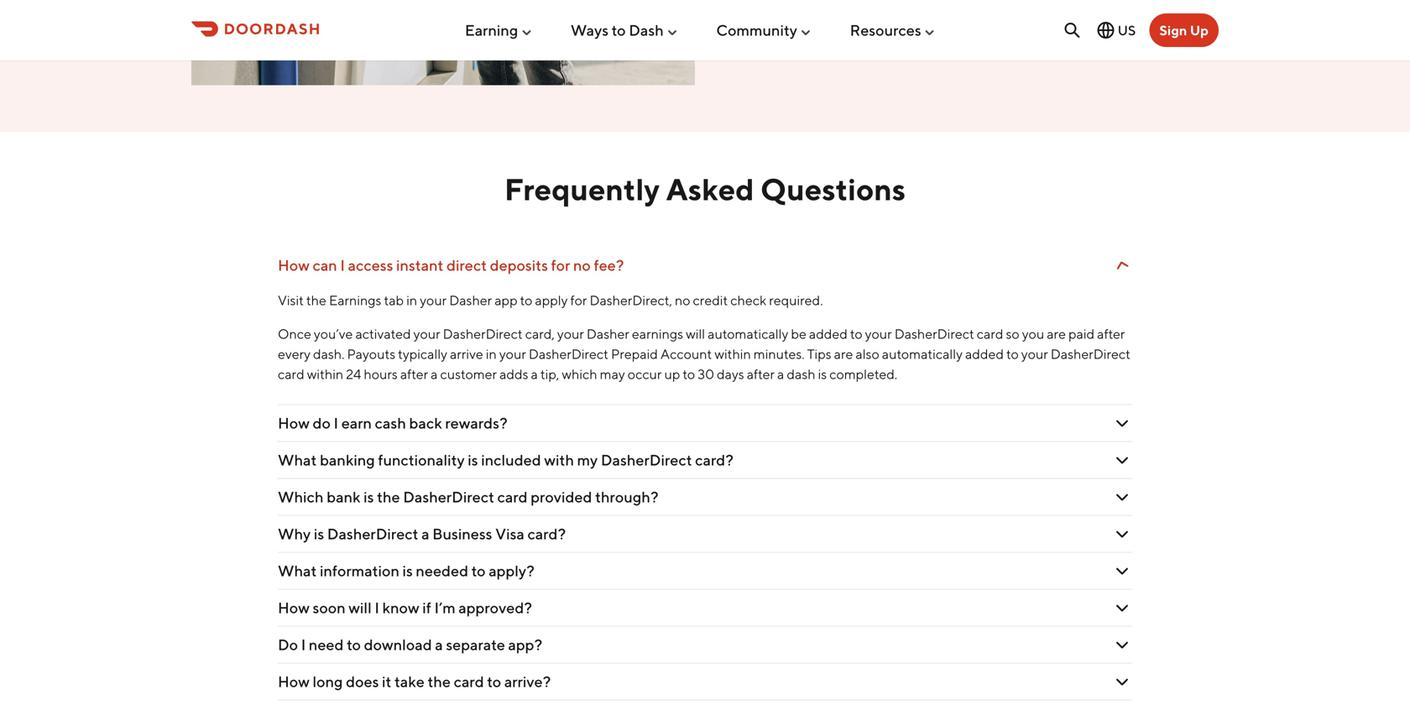 Task type: vqa. For each thing, say whether or not it's contained in the screenshot.
reporting at bottom left
no



Task type: locate. For each thing, give the bounding box(es) containing it.
0 horizontal spatial added
[[809, 326, 848, 342]]

card down included
[[498, 488, 528, 506]]

up
[[665, 366, 681, 382]]

0 horizontal spatial card?
[[528, 525, 566, 543]]

is right bank
[[364, 488, 374, 506]]

2 chevron down image from the top
[[1113, 450, 1133, 470]]

a left "tip,"
[[531, 366, 538, 382]]

are right you
[[1047, 326, 1067, 342]]

automatically right 'also' at the right
[[882, 346, 963, 362]]

5 chevron down image from the top
[[1113, 635, 1133, 655]]

1 chevron down image from the top
[[1113, 255, 1133, 275]]

0 horizontal spatial in
[[407, 292, 418, 308]]

is
[[818, 366, 827, 382], [468, 451, 478, 469], [364, 488, 374, 506], [314, 525, 324, 543], [403, 562, 413, 580]]

2 chevron down image from the top
[[1113, 487, 1133, 507]]

automatically down "check"
[[708, 326, 789, 342]]

banking
[[320, 451, 375, 469]]

earning
[[465, 21, 518, 39]]

do
[[313, 414, 331, 432]]

1 how from the top
[[278, 256, 310, 274]]

chevron down image for app?
[[1113, 635, 1133, 655]]

you've
[[314, 326, 353, 342]]

may
[[600, 366, 625, 382]]

dasher inside "once you've activated your dasherdirect card, your dasher earnings will automatically be added to your dasherdirect card so you are paid after every dash. payouts typically arrive in your dasherdirect prepaid account within minutes. tips are also automatically added to your dasherdirect card within 24 hours after a customer adds a tip, which may occur up to 30 days after a dash is completed."
[[587, 326, 630, 342]]

1 vertical spatial within
[[307, 366, 344, 382]]

my
[[577, 451, 598, 469]]

why
[[278, 525, 311, 543]]

1 vertical spatial dasher
[[587, 326, 630, 342]]

1 what from the top
[[278, 451, 317, 469]]

1 horizontal spatial after
[[747, 366, 775, 382]]

prepaid
[[611, 346, 658, 362]]

a down typically in the left of the page
[[431, 366, 438, 382]]

are
[[1047, 326, 1067, 342], [834, 346, 854, 362]]

3 chevron down image from the top
[[1113, 524, 1133, 544]]

0 horizontal spatial are
[[834, 346, 854, 362]]

1 horizontal spatial automatically
[[882, 346, 963, 362]]

direct
[[447, 256, 487, 274]]

what
[[278, 451, 317, 469], [278, 562, 317, 580]]

0 horizontal spatial automatically
[[708, 326, 789, 342]]

how long does it take the card to arrive?
[[278, 673, 551, 691]]

how left long
[[278, 673, 310, 691]]

dash
[[787, 366, 816, 382]]

4 chevron down image from the top
[[1113, 672, 1133, 692]]

1 horizontal spatial the
[[377, 488, 400, 506]]

for
[[551, 256, 571, 274], [571, 292, 587, 308]]

0 vertical spatial card?
[[696, 451, 734, 469]]

2 horizontal spatial after
[[1098, 326, 1126, 342]]

what up the which
[[278, 451, 317, 469]]

once you've activated your dasherdirect card, your dasher earnings will automatically be added to your dasherdirect card so you are paid after every dash. payouts typically arrive in your dasherdirect prepaid account within minutes. tips are also automatically added to your dasherdirect card within 24 hours after a customer adds a tip, which may occur up to 30 days after a dash is completed.
[[278, 326, 1131, 382]]

0 horizontal spatial no
[[574, 256, 591, 274]]

1 vertical spatial the
[[377, 488, 400, 506]]

instant
[[396, 256, 444, 274]]

are left 'also' at the right
[[834, 346, 854, 362]]

2 how from the top
[[278, 414, 310, 432]]

will up account
[[686, 326, 706, 342]]

to left apply? at the bottom of the page
[[472, 562, 486, 580]]

within up days
[[715, 346, 751, 362]]

1 vertical spatial no
[[675, 292, 691, 308]]

3 how from the top
[[278, 599, 310, 617]]

0 vertical spatial are
[[1047, 326, 1067, 342]]

separate
[[446, 636, 505, 654]]

for up apply
[[551, 256, 571, 274]]

1 vertical spatial in
[[486, 346, 497, 362]]

for right apply
[[571, 292, 587, 308]]

dasherdirect up through?
[[601, 451, 692, 469]]

cash
[[375, 414, 406, 432]]

visa
[[496, 525, 525, 543]]

after down typically in the left of the page
[[400, 366, 428, 382]]

0 vertical spatial what
[[278, 451, 317, 469]]

to right the need
[[347, 636, 361, 654]]

check
[[731, 292, 767, 308]]

1 horizontal spatial in
[[486, 346, 497, 362]]

the right bank
[[377, 488, 400, 506]]

chevron down image for for
[[1113, 255, 1133, 275]]

2 what from the top
[[278, 562, 317, 580]]

2 horizontal spatial the
[[428, 673, 451, 691]]

dasherdirect up the arrive
[[443, 326, 523, 342]]

0 horizontal spatial dasher
[[450, 292, 492, 308]]

1 horizontal spatial will
[[686, 326, 706, 342]]

dasher down the direct
[[450, 292, 492, 308]]

dasherdirect
[[443, 326, 523, 342], [895, 326, 975, 342], [529, 346, 609, 362], [1051, 346, 1131, 362], [601, 451, 692, 469], [403, 488, 495, 506], [327, 525, 419, 543]]

1 vertical spatial added
[[966, 346, 1004, 362]]

activated
[[356, 326, 411, 342]]

dasherdirect,
[[590, 292, 673, 308]]

also
[[856, 346, 880, 362]]

within
[[715, 346, 751, 362], [307, 366, 344, 382]]

how left the can
[[278, 256, 310, 274]]

your
[[420, 292, 447, 308], [414, 326, 441, 342], [558, 326, 584, 342], [866, 326, 892, 342], [500, 346, 526, 362], [1022, 346, 1049, 362]]

1 vertical spatial will
[[349, 599, 372, 617]]

completed.
[[830, 366, 898, 382]]

0 vertical spatial the
[[306, 292, 327, 308]]

arrive
[[450, 346, 484, 362]]

which bank is the dasherdirect card provided through?
[[278, 488, 659, 506]]

will right soon
[[349, 599, 372, 617]]

is down tips
[[818, 366, 827, 382]]

to left arrive?
[[487, 673, 502, 691]]

after right paid
[[1098, 326, 1126, 342]]

access
[[348, 256, 393, 274]]

0 vertical spatial will
[[686, 326, 706, 342]]

the
[[306, 292, 327, 308], [377, 488, 400, 506], [428, 673, 451, 691]]

1 horizontal spatial are
[[1047, 326, 1067, 342]]

will inside "once you've activated your dasherdirect card, your dasher earnings will automatically be added to your dasherdirect card so you are paid after every dash. payouts typically arrive in your dasherdirect prepaid account within minutes. tips are also automatically added to your dasherdirect card within 24 hours after a customer adds a tip, which may occur up to 30 days after a dash is completed."
[[686, 326, 706, 342]]

do
[[278, 636, 298, 654]]

your up 'also' at the right
[[866, 326, 892, 342]]

4 how from the top
[[278, 673, 310, 691]]

needed
[[416, 562, 469, 580]]

required.
[[769, 292, 823, 308]]

1 horizontal spatial no
[[675, 292, 691, 308]]

no left credit
[[675, 292, 691, 308]]

dasherdirect left so
[[895, 326, 975, 342]]

dasher up prepaid
[[587, 326, 630, 342]]

in right the arrive
[[486, 346, 497, 362]]

will
[[686, 326, 706, 342], [349, 599, 372, 617]]

long
[[313, 673, 343, 691]]

how left do
[[278, 414, 310, 432]]

what information is needed to apply?
[[278, 562, 535, 580]]

to right the app
[[520, 292, 533, 308]]

apply
[[535, 292, 568, 308]]

does
[[346, 673, 379, 691]]

tab
[[384, 292, 404, 308]]

a
[[431, 366, 438, 382], [531, 366, 538, 382], [778, 366, 785, 382], [422, 525, 430, 543], [435, 636, 443, 654]]

the right the visit
[[306, 292, 327, 308]]

how left soon
[[278, 599, 310, 617]]

if
[[423, 599, 432, 617]]

1 horizontal spatial card?
[[696, 451, 734, 469]]

dash
[[629, 21, 664, 39]]

within down dash.
[[307, 366, 344, 382]]

bank
[[327, 488, 361, 506]]

0 horizontal spatial the
[[306, 292, 327, 308]]

to
[[612, 21, 626, 39], [520, 292, 533, 308], [851, 326, 863, 342], [1007, 346, 1019, 362], [683, 366, 695, 382], [472, 562, 486, 580], [347, 636, 361, 654], [487, 673, 502, 691]]

1 vertical spatial what
[[278, 562, 317, 580]]

4 chevron down image from the top
[[1113, 598, 1133, 618]]

after down "minutes."
[[747, 366, 775, 382]]

occur
[[628, 366, 662, 382]]

0 vertical spatial no
[[574, 256, 591, 274]]

card left so
[[977, 326, 1004, 342]]

dasherdirect up information on the left bottom of page
[[327, 525, 419, 543]]

0 vertical spatial within
[[715, 346, 751, 362]]

1 chevron down image from the top
[[1113, 413, 1133, 433]]

approved?
[[459, 599, 532, 617]]

is left needed
[[403, 562, 413, 580]]

dasherdirect down paid
[[1051, 346, 1131, 362]]

your down you
[[1022, 346, 1049, 362]]

is inside "once you've activated your dasherdirect card, your dasher earnings will automatically be added to your dasherdirect card so you are paid after every dash. payouts typically arrive in your dasherdirect prepaid account within minutes. tips are also automatically added to your dasherdirect card within 24 hours after a customer adds a tip, which may occur up to 30 days after a dash is completed."
[[818, 366, 827, 382]]

which
[[278, 488, 324, 506]]

what down the why
[[278, 562, 317, 580]]

0 horizontal spatial after
[[400, 366, 428, 382]]

1 vertical spatial card?
[[528, 525, 566, 543]]

in right tab
[[407, 292, 418, 308]]

globe line image
[[1096, 20, 1117, 40]]

1 vertical spatial are
[[834, 346, 854, 362]]

download
[[364, 636, 432, 654]]

chevron down image for dasherdirect
[[1113, 450, 1133, 470]]

chevron down image
[[1113, 413, 1133, 433], [1113, 450, 1133, 470], [1113, 561, 1133, 581], [1113, 598, 1133, 618], [1113, 635, 1133, 655]]

1 horizontal spatial dasher
[[587, 326, 630, 342]]

you
[[1023, 326, 1045, 342]]

0 vertical spatial dasher
[[450, 292, 492, 308]]

rewards?
[[445, 414, 508, 432]]

sign up
[[1160, 22, 1209, 38]]

the right take
[[428, 673, 451, 691]]

hours
[[364, 366, 398, 382]]

provided
[[531, 488, 592, 506]]

added
[[809, 326, 848, 342], [966, 346, 1004, 362]]

frequently asked questions
[[505, 171, 906, 207]]

included
[[481, 451, 541, 469]]

1 horizontal spatial added
[[966, 346, 1004, 362]]

no left fee?
[[574, 256, 591, 274]]

what banking functionality is included with my dasherdirect card?
[[278, 451, 734, 469]]

chevron down image
[[1113, 255, 1133, 275], [1113, 487, 1133, 507], [1113, 524, 1133, 544], [1113, 672, 1133, 692]]

fee?
[[594, 256, 624, 274]]



Task type: describe. For each thing, give the bounding box(es) containing it.
dasherdirect up business
[[403, 488, 495, 506]]

visit the earnings tab in your dasher app to apply for dasherdirect, no credit check required.
[[278, 292, 823, 308]]

3 chevron down image from the top
[[1113, 561, 1133, 581]]

questions
[[761, 171, 906, 207]]

chevron down image for approved?
[[1113, 598, 1133, 618]]

need
[[309, 636, 344, 654]]

ways
[[571, 21, 609, 39]]

arrive?
[[505, 673, 551, 691]]

earning link
[[465, 14, 534, 46]]

your up typically in the left of the page
[[414, 326, 441, 342]]

be
[[791, 326, 807, 342]]

a left the separate
[[435, 636, 443, 654]]

24
[[346, 366, 361, 382]]

it
[[382, 673, 392, 691]]

app
[[495, 292, 518, 308]]

to up 'also' at the right
[[851, 326, 863, 342]]

card down every
[[278, 366, 305, 382]]

so
[[1007, 326, 1020, 342]]

can
[[313, 256, 337, 274]]

business
[[433, 525, 493, 543]]

1 horizontal spatial within
[[715, 346, 751, 362]]

earnings
[[329, 292, 382, 308]]

apply?
[[489, 562, 535, 580]]

resources
[[850, 21, 922, 39]]

what for what information is needed to apply?
[[278, 562, 317, 580]]

earnings
[[632, 326, 684, 342]]

credit
[[693, 292, 728, 308]]

up
[[1191, 22, 1209, 38]]

1 vertical spatial for
[[571, 292, 587, 308]]

sign up button
[[1150, 13, 1219, 47]]

your right card,
[[558, 326, 584, 342]]

how can i access instant direct deposits for no fee?
[[278, 256, 624, 274]]

dash.
[[313, 346, 345, 362]]

in inside "once you've activated your dasherdirect card, your dasher earnings will automatically be added to your dasherdirect card so you are paid after every dash. payouts typically arrive in your dasherdirect prepaid account within minutes. tips are also automatically added to your dasherdirect card within 24 hours after a customer adds a tip, which may occur up to 30 days after a dash is completed."
[[486, 346, 497, 362]]

customer
[[441, 366, 497, 382]]

do i need to download a separate app?
[[278, 636, 543, 654]]

0 vertical spatial added
[[809, 326, 848, 342]]

how for how do i earn cash back rewards?
[[278, 414, 310, 432]]

0 vertical spatial in
[[407, 292, 418, 308]]

take
[[395, 673, 425, 691]]

typically
[[398, 346, 448, 362]]

minutes.
[[754, 346, 805, 362]]

through?
[[596, 488, 659, 506]]

to down so
[[1007, 346, 1019, 362]]

30
[[698, 366, 715, 382]]

paid
[[1069, 326, 1095, 342]]

earn
[[342, 414, 372, 432]]

dx dasherdirect amber image
[[191, 0, 695, 85]]

a down "minutes."
[[778, 366, 785, 382]]

how soon will i know if i'm approved?
[[278, 599, 532, 617]]

how for how can i access instant direct deposits for no fee?
[[278, 256, 310, 274]]

back
[[409, 414, 442, 432]]

0 horizontal spatial will
[[349, 599, 372, 617]]

adds
[[500, 366, 529, 382]]

your down instant
[[420, 292, 447, 308]]

community link
[[717, 14, 813, 46]]

how for how soon will i know if i'm approved?
[[278, 599, 310, 617]]

resources link
[[850, 14, 937, 46]]

chevron down image for to
[[1113, 672, 1133, 692]]

to left dash
[[612, 21, 626, 39]]

us
[[1118, 22, 1137, 38]]

sign
[[1160, 22, 1188, 38]]

card down the separate
[[454, 673, 484, 691]]

visit
[[278, 292, 304, 308]]

know
[[383, 599, 420, 617]]

0 horizontal spatial within
[[307, 366, 344, 382]]

every
[[278, 346, 311, 362]]

information
[[320, 562, 400, 580]]

tips
[[808, 346, 832, 362]]

i'm
[[435, 599, 456, 617]]

is down 'rewards?'
[[468, 451, 478, 469]]

card,
[[525, 326, 555, 342]]

dasherdirect up which
[[529, 346, 609, 362]]

frequently
[[505, 171, 660, 207]]

app?
[[508, 636, 543, 654]]

0 vertical spatial for
[[551, 256, 571, 274]]

tip,
[[541, 366, 560, 382]]

your up the adds
[[500, 346, 526, 362]]

0 vertical spatial automatically
[[708, 326, 789, 342]]

soon
[[313, 599, 346, 617]]

community
[[717, 21, 798, 39]]

to right up
[[683, 366, 695, 382]]

account
[[661, 346, 712, 362]]

deposits
[[490, 256, 548, 274]]

chevron down image for through?
[[1113, 487, 1133, 507]]

ways to dash
[[571, 21, 664, 39]]

is right the why
[[314, 525, 324, 543]]

what for what banking functionality is included with my dasherdirect card?
[[278, 451, 317, 469]]

1 vertical spatial automatically
[[882, 346, 963, 362]]

why is dasherdirect a business visa card?
[[278, 525, 566, 543]]

which
[[562, 366, 598, 382]]

ways to dash link
[[571, 14, 679, 46]]

how for how long does it take the card to arrive?
[[278, 673, 310, 691]]

days
[[717, 366, 745, 382]]

2 vertical spatial the
[[428, 673, 451, 691]]

asked
[[666, 171, 755, 207]]

functionality
[[378, 451, 465, 469]]

a left business
[[422, 525, 430, 543]]



